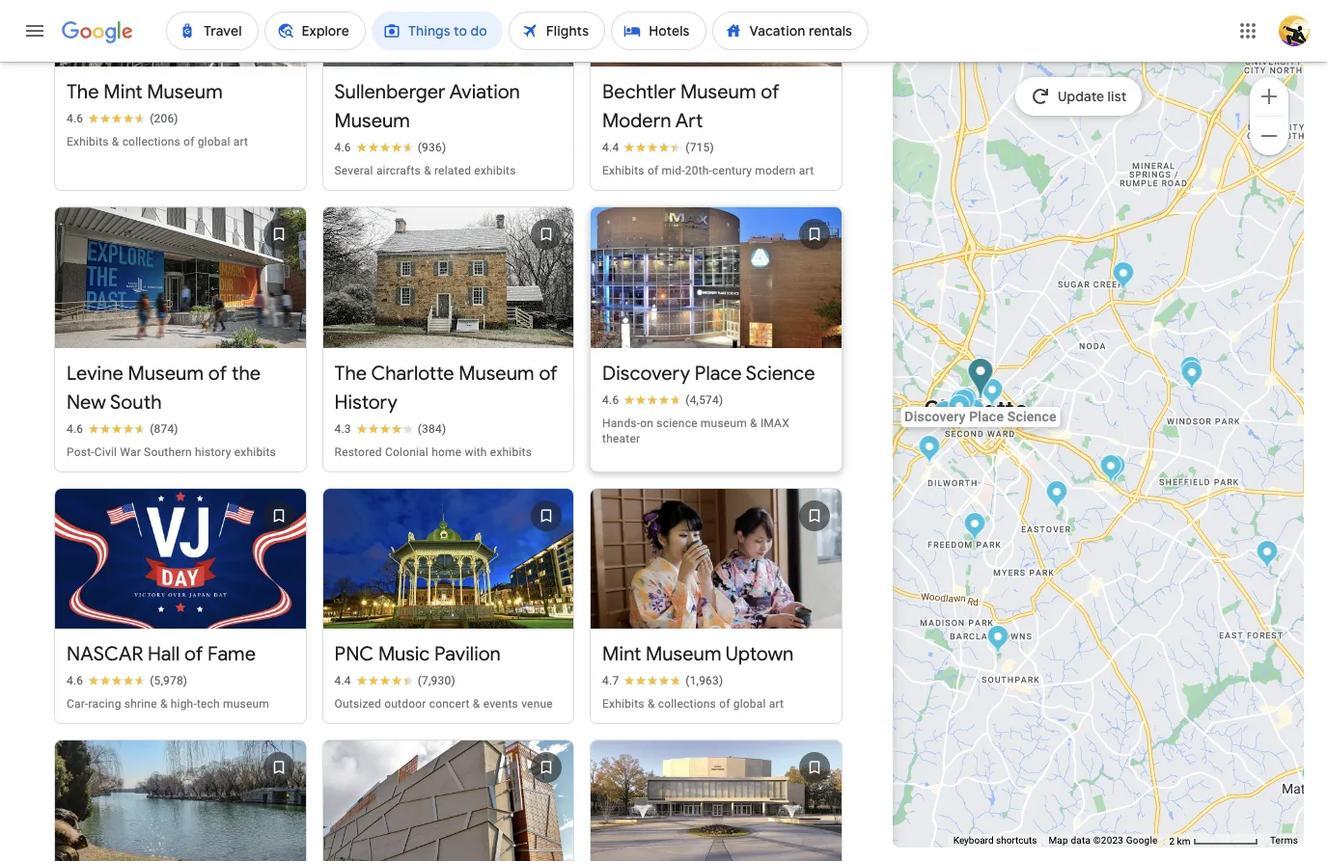 Task type: vqa. For each thing, say whether or not it's contained in the screenshot.


Task type: locate. For each thing, give the bounding box(es) containing it.
exhibits for the charlotte museum of history
[[490, 446, 532, 459]]

art
[[233, 136, 248, 149], [799, 164, 814, 178], [769, 698, 784, 712]]

1 vertical spatial collections
[[658, 698, 716, 712]]

0 horizontal spatial global
[[198, 136, 230, 149]]

4.6 inside "image"
[[67, 423, 83, 436]]

exhibits & collections of global art down (206)
[[67, 136, 248, 149]]

exhibits right related
[[474, 164, 516, 178]]

outsized outdoor concert & events venue
[[334, 698, 553, 712]]

exhibits & collections of global art
[[67, 136, 248, 149], [602, 698, 784, 712]]

museum up the with
[[459, 362, 534, 386]]

global
[[198, 136, 230, 149], [733, 698, 766, 712]]

colonial
[[385, 446, 429, 459]]

1 vertical spatial global
[[733, 698, 766, 712]]

1 vertical spatial the
[[334, 362, 367, 386]]

1 vertical spatial 4.4
[[334, 675, 351, 688]]

on
[[640, 417, 654, 430]]

museum inside levine museum of the new south
[[128, 362, 204, 386]]

new
[[67, 391, 106, 415]]

exhibits & collections of global art for museum
[[602, 698, 784, 712]]

0 vertical spatial museum
[[701, 417, 747, 430]]

hindu center of charlotte image
[[1256, 540, 1278, 572]]

pnc music pavilion
[[334, 643, 501, 667]]

0 horizontal spatial art
[[233, 136, 248, 149]]

4.4 for bechtler museum of modern art
[[602, 141, 619, 155]]

global for museum
[[198, 136, 230, 149]]

st. peter catholic church image
[[953, 389, 975, 420]]

exhibits right the with
[[490, 446, 532, 459]]

art
[[675, 109, 703, 134]]

events
[[483, 698, 518, 712]]

1 horizontal spatial mint
[[602, 643, 641, 667]]

1 horizontal spatial collections
[[658, 698, 716, 712]]

exhibits
[[67, 136, 109, 149], [602, 164, 645, 178], [602, 698, 645, 712]]

(384)
[[418, 423, 446, 436]]

0 vertical spatial exhibits
[[67, 136, 109, 149]]

history
[[334, 391, 398, 415]]

& left 'events'
[[473, 698, 480, 712]]

1 vertical spatial art
[[799, 164, 814, 178]]

levine museum of the new south image
[[955, 387, 977, 418]]

museum inside the charlotte museum of history
[[459, 362, 534, 386]]

1 vertical spatial exhibits
[[602, 164, 645, 178]]

4.7
[[602, 675, 619, 688]]

ovens auditorium image
[[1104, 454, 1126, 486]]

0 vertical spatial collections
[[122, 136, 180, 149]]

of inside bechtler museum of modern art
[[761, 81, 780, 105]]

the
[[67, 81, 99, 105], [334, 362, 367, 386]]

of inside the charlotte museum of history
[[539, 362, 558, 386]]

1 horizontal spatial global
[[733, 698, 766, 712]]

museum up art at the top right
[[681, 81, 756, 105]]

civil
[[94, 446, 117, 459]]

the up history
[[334, 362, 367, 386]]

museum up (206)
[[147, 81, 223, 105]]

0 horizontal spatial exhibits & collections of global art
[[67, 136, 248, 149]]

1 horizontal spatial 4.4
[[602, 141, 619, 155]]

4.6
[[67, 112, 83, 126], [334, 141, 351, 155], [602, 394, 619, 407], [67, 423, 83, 436], [67, 675, 83, 688]]

2 vertical spatial exhibits
[[602, 698, 645, 712]]

(7,930)
[[418, 675, 455, 688]]

4.6 up hands-
[[602, 394, 619, 407]]

main menu image
[[23, 19, 46, 42]]

pnc
[[334, 643, 374, 667]]

high-
[[171, 698, 197, 712]]

0 vertical spatial exhibits & collections of global art
[[67, 136, 248, 149]]

museum
[[147, 81, 223, 105], [681, 81, 756, 105], [334, 109, 410, 134], [128, 362, 204, 386], [459, 362, 534, 386], [646, 643, 722, 667]]

museum inside bechtler museum of modern art
[[681, 81, 756, 105]]

museum up south
[[128, 362, 204, 386]]

zoom in map image
[[1258, 84, 1281, 108]]

0 horizontal spatial collections
[[122, 136, 180, 149]]

exhibits for sullenberger aviation museum
[[474, 164, 516, 178]]

nascar hall of fame image
[[963, 398, 985, 430]]

save discovery place nature to collection image
[[255, 745, 302, 792]]

museum up the "4.6 out of 5 stars from 936 reviews" image at the top left of page
[[334, 109, 410, 134]]

exhibits down 4.6 out of 5 stars from 206 reviews image
[[67, 136, 109, 149]]

collections
[[122, 136, 180, 149], [658, 698, 716, 712]]

venue
[[521, 698, 553, 712]]

the up 4.6 out of 5 stars from 206 reviews image
[[67, 81, 99, 105]]

4.6 down the mint museum
[[67, 112, 83, 126]]

modern
[[602, 109, 671, 134]]

exhibits & collections of global art down (1,963)
[[602, 698, 784, 712]]

4.6 up car-
[[67, 675, 83, 688]]

zoom out map image
[[1258, 124, 1281, 147]]

outsized
[[334, 698, 381, 712]]

southern
[[144, 446, 192, 459]]

exhibits down 4.4 out of 5 stars from 715 reviews 'image' in the top of the page
[[602, 164, 645, 178]]

1 vertical spatial exhibits & collections of global art
[[602, 698, 784, 712]]

4.4
[[602, 141, 619, 155], [334, 675, 351, 688]]

2 horizontal spatial art
[[799, 164, 814, 178]]

levine center for the arts image
[[950, 389, 972, 420]]

art for the mint museum
[[233, 136, 248, 149]]

exhibits down 4.7
[[602, 698, 645, 712]]

4.4 for pnc music pavilion
[[334, 675, 351, 688]]

mint
[[104, 81, 142, 105], [602, 643, 641, 667]]

the inside the charlotte museum of history
[[334, 362, 367, 386]]

museum right tech on the bottom left
[[223, 698, 269, 712]]

(4,574)
[[686, 394, 723, 407]]

update
[[1058, 88, 1105, 105]]

&
[[112, 136, 119, 149], [424, 164, 431, 178], [750, 417, 757, 430], [160, 698, 168, 712], [473, 698, 480, 712], [648, 698, 655, 712]]

modern
[[755, 164, 796, 178]]

4.4 down the modern
[[602, 141, 619, 155]]

2 km
[[1169, 836, 1193, 847]]

save ovens auditorium to collection image
[[791, 745, 837, 792]]

museum down (4,574)
[[701, 417, 747, 430]]

save levine museum of the new south to collection image
[[255, 212, 302, 258]]

4.6 for levine museum of the new south
[[67, 423, 83, 436]]

0 vertical spatial the
[[67, 81, 99, 105]]

(715)
[[686, 141, 714, 155]]

1 horizontal spatial museum
[[701, 417, 747, 430]]

museum inside sullenberger aviation museum
[[334, 109, 410, 134]]

sullenberger
[[334, 81, 446, 105]]

google
[[1126, 836, 1158, 847]]

place
[[695, 362, 742, 386]]

4.6 up post-
[[67, 423, 83, 436]]

1 vertical spatial museum
[[223, 698, 269, 712]]

map data ©2023 google
[[1049, 836, 1158, 847]]

of inside levine museum of the new south
[[208, 362, 227, 386]]

& down 4.7 out of 5 stars from 1,963 reviews image
[[648, 698, 655, 712]]

science
[[746, 362, 815, 386]]

2 vertical spatial art
[[769, 698, 784, 712]]

0 vertical spatial global
[[198, 136, 230, 149]]

of
[[761, 81, 780, 105], [183, 136, 194, 149], [648, 164, 659, 178], [208, 362, 227, 386], [539, 362, 558, 386], [184, 643, 203, 667], [719, 698, 730, 712]]

mint up 4.6 out of 5 stars from 206 reviews image
[[104, 81, 142, 105]]

global down uptown
[[733, 698, 766, 712]]

aviation
[[450, 81, 520, 105]]

1 horizontal spatial exhibits & collections of global art
[[602, 698, 784, 712]]

4.4 inside 4.4 out of 5 stars from 7,930 reviews image
[[334, 675, 351, 688]]

uptown
[[726, 643, 794, 667]]

0 horizontal spatial 4.4
[[334, 675, 351, 688]]

save the charlotte museum of history to collection image
[[523, 212, 570, 258]]

art for mint museum uptown
[[769, 698, 784, 712]]

20th-
[[685, 164, 712, 178]]

0 horizontal spatial mint
[[104, 81, 142, 105]]

the for the mint museum
[[67, 81, 99, 105]]

0 horizontal spatial the
[[67, 81, 99, 105]]

museum of illusions - charlotte image
[[948, 394, 970, 426]]

4.4 up outsized
[[334, 675, 351, 688]]

exhibits of mid-20th-century modern art
[[602, 164, 814, 178]]

map region
[[683, 0, 1327, 862]]

hidell brooks gallery image
[[918, 435, 940, 467]]

collections down (1,963)
[[658, 698, 716, 712]]

symphony park image
[[987, 625, 1009, 657]]

(936)
[[418, 141, 446, 155]]

global down the mint museum
[[198, 136, 230, 149]]

4.6 for nascar hall of fame
[[67, 675, 83, 688]]

0 vertical spatial 4.4
[[602, 141, 619, 155]]

1 vertical spatial mint
[[602, 643, 641, 667]]

levine museum of the new south
[[67, 362, 261, 415]]

4.6 up several
[[334, 141, 351, 155]]

& inside the hands-on science museum & imax theater
[[750, 417, 757, 430]]

& down 4.6 out of 5 stars from 206 reviews image
[[112, 136, 119, 149]]

exhibits
[[474, 164, 516, 178], [234, 446, 276, 459], [490, 446, 532, 459]]

museum inside the hands-on science museum & imax theater
[[701, 417, 747, 430]]

1 horizontal spatial the
[[334, 362, 367, 386]]

& left the "imax"
[[750, 417, 757, 430]]

4.4 inside 4.4 out of 5 stars from 715 reviews 'image'
[[602, 141, 619, 155]]

mint up 4.7
[[602, 643, 641, 667]]

home
[[432, 446, 462, 459]]

1 horizontal spatial art
[[769, 698, 784, 712]]

mint museum uptown image
[[951, 388, 973, 419]]

0 vertical spatial art
[[233, 136, 248, 149]]

collections down (206)
[[122, 136, 180, 149]]

4.3 out of 5 stars from 384 reviews image
[[334, 422, 446, 437]]

4.6 out of 5 stars from 874 reviews image
[[67, 422, 178, 437]]

the for the charlotte museum of history
[[334, 362, 367, 386]]



Task type: describe. For each thing, give the bounding box(es) containing it.
2 km button
[[1164, 835, 1264, 849]]

post-civil war southern history exhibits
[[67, 446, 276, 459]]

(874)
[[150, 423, 178, 436]]

keyboard shortcuts
[[953, 836, 1037, 847]]

the mint museum image
[[1046, 480, 1068, 512]]

nascar hall of fame
[[67, 643, 256, 667]]

update list button
[[1016, 77, 1142, 116]]

(206)
[[150, 112, 178, 126]]

save mint museum uptown to collection image
[[791, 493, 837, 539]]

science
[[657, 417, 698, 430]]

mint museum uptown
[[602, 643, 794, 667]]

south
[[110, 391, 162, 415]]

save discovery place science to collection image
[[791, 212, 837, 258]]

4.6 for discovery place science
[[602, 394, 619, 407]]

bechtler museum of modern art image
[[953, 387, 975, 418]]

harvey b. gantt center for african-american arts + culture image
[[951, 390, 973, 422]]

exhibits right history
[[234, 446, 276, 459]]

update list
[[1058, 88, 1127, 105]]

& left high-
[[160, 698, 168, 712]]

racing
[[88, 698, 121, 712]]

theater
[[602, 432, 640, 446]]

bojangles coliseum image
[[1100, 454, 1122, 486]]

aircrafts
[[376, 164, 421, 178]]

2
[[1169, 836, 1175, 847]]

(1,963)
[[686, 675, 723, 688]]

hands-
[[602, 417, 640, 430]]

0 vertical spatial mint
[[104, 81, 142, 105]]

discovery
[[602, 362, 690, 386]]

the green image
[[954, 389, 976, 420]]

car-
[[67, 698, 88, 712]]

save harvey b. gantt center for african-american arts + culture to collection image
[[523, 745, 570, 792]]

4.3
[[334, 423, 351, 436]]

keyboard shortcuts button
[[953, 835, 1037, 849]]

history
[[195, 446, 231, 459]]

charlotte
[[371, 362, 454, 386]]

war
[[120, 446, 141, 459]]

save nascar hall of fame to collection image
[[255, 493, 302, 539]]

4.4 out of 5 stars from 7,930 reviews image
[[334, 674, 455, 689]]

outdoor
[[384, 698, 426, 712]]

several aircrafts & related exhibits
[[334, 164, 516, 178]]

bechtler
[[602, 81, 676, 105]]

collections for museum
[[658, 698, 716, 712]]

4.7 out of 5 stars from 1,963 reviews image
[[602, 674, 723, 689]]

discovery place science
[[602, 362, 815, 386]]

post-
[[67, 446, 94, 459]]

sullenberger aviation museum
[[334, 81, 520, 134]]

imaginon: the joe & joan martin center image
[[981, 378, 1003, 410]]

the charlotte museum of history
[[334, 362, 558, 415]]

hands-on science museum & imax theater
[[602, 417, 789, 446]]

shrine
[[124, 698, 157, 712]]

exhibits for bechtler museum of modern art
[[602, 164, 645, 178]]

the
[[232, 362, 261, 386]]

4.6 out of 5 stars from 206 reviews image
[[67, 111, 178, 127]]

stumptown park image
[[1301, 762, 1324, 794]]

pavilion
[[434, 643, 501, 667]]

related
[[434, 164, 471, 178]]

discovery place nature image
[[964, 512, 986, 544]]

4.4 out of 5 stars from 715 reviews image
[[602, 140, 714, 156]]

keyboard
[[953, 836, 994, 847]]

roman catholic diocese of charlotte image
[[934, 400, 956, 432]]

bechtler museum of modern art
[[602, 81, 780, 134]]

save pnc music pavilion to collection image
[[523, 493, 570, 539]]

list
[[1108, 88, 1127, 105]]

exhibits & collections of global art for mint
[[67, 136, 248, 149]]

global for uptown
[[733, 698, 766, 712]]

& down (936) at the top left of page
[[424, 164, 431, 178]]

nascar
[[67, 643, 143, 667]]

©2023
[[1093, 836, 1124, 847]]

hezekiah alexander house image
[[1181, 361, 1203, 392]]

tech
[[197, 698, 220, 712]]

century
[[712, 164, 752, 178]]

shortcuts
[[996, 836, 1037, 847]]

4.6 out of 5 stars from 4,574 reviews image
[[602, 393, 723, 408]]

map
[[1049, 836, 1068, 847]]

terms
[[1270, 836, 1298, 847]]

restored colonial home with exhibits
[[334, 446, 532, 459]]

north tryon street image
[[1112, 261, 1134, 293]]

4.6 for sullenberger aviation museum
[[334, 141, 351, 155]]

restored
[[334, 446, 382, 459]]

terms link
[[1270, 836, 1298, 847]]

4.6 out of 5 stars from 936 reviews image
[[334, 140, 446, 156]]

exhibits for the mint museum
[[67, 136, 109, 149]]

mid-
[[662, 164, 685, 178]]

the charlotte museum of history image
[[1180, 356, 1202, 388]]

concert
[[429, 698, 470, 712]]

0 horizontal spatial museum
[[223, 698, 269, 712]]

car-racing shrine & high-tech museum
[[67, 698, 269, 712]]

4.6 out of 5 stars from 5,978 reviews image
[[67, 674, 187, 689]]

data
[[1071, 836, 1091, 847]]

imax
[[760, 417, 789, 430]]

several
[[334, 164, 373, 178]]

collections for mint
[[122, 136, 180, 149]]

museum up (1,963)
[[646, 643, 722, 667]]

with
[[465, 446, 487, 459]]

km
[[1177, 836, 1191, 847]]

fame
[[208, 643, 256, 667]]

exhibits for mint museum uptown
[[602, 698, 645, 712]]

4.6 for the mint museum
[[67, 112, 83, 126]]

hall
[[148, 643, 180, 667]]

levine
[[67, 362, 123, 386]]

(5,978)
[[150, 675, 187, 688]]

discovery place science image
[[967, 358, 994, 401]]

the mint museum
[[67, 81, 223, 105]]

music
[[378, 643, 430, 667]]



